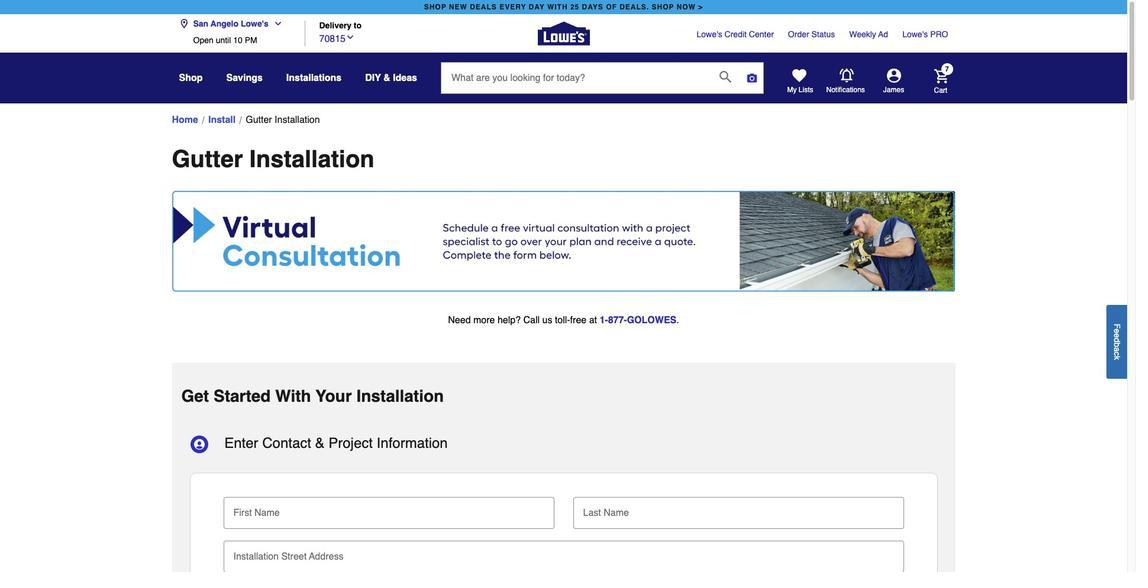 Task type: describe. For each thing, give the bounding box(es) containing it.
home
[[172, 115, 198, 125]]

to
[[354, 21, 362, 30]]

need
[[448, 315, 471, 326]]

ad
[[878, 30, 888, 39]]

1 vertical spatial gutter installation
[[172, 146, 374, 173]]

lowe's pro link
[[902, 28, 948, 40]]

shop new deals every day with 25 days of deals. shop now > link
[[422, 0, 705, 14]]

started
[[214, 387, 271, 406]]

1 vertical spatial &
[[315, 436, 325, 452]]

lowe's credit center
[[697, 30, 774, 39]]

need more help? call us toll-free at 1-877-golowes .
[[448, 315, 679, 326]]

b
[[1112, 343, 1122, 347]]

Search Query text field
[[441, 63, 710, 93]]

installation up the information
[[356, 387, 444, 406]]

7
[[945, 65, 949, 74]]

0 vertical spatial gutter installation
[[246, 115, 320, 125]]

address
[[309, 552, 343, 563]]

diy & ideas
[[365, 73, 417, 83]]

.
[[676, 315, 679, 326]]

lowe's home improvement logo image
[[538, 7, 590, 59]]

savings button
[[226, 67, 263, 89]]

get
[[181, 387, 209, 406]]

credit
[[725, 30, 747, 39]]

diy & ideas button
[[365, 67, 417, 89]]

lowe's inside button
[[241, 19, 269, 28]]

installation street address
[[233, 552, 343, 563]]

weekly
[[849, 30, 876, 39]]

with
[[547, 3, 568, 11]]

c
[[1112, 352, 1122, 356]]

lists
[[799, 86, 813, 94]]

street
[[281, 552, 307, 563]]

with
[[275, 387, 311, 406]]

enter contact & project information
[[224, 436, 448, 452]]

lowe's home improvement cart image
[[934, 69, 948, 83]]

deals
[[470, 3, 497, 11]]

shop button
[[179, 67, 203, 89]]

1 horizontal spatial gutter
[[246, 115, 272, 125]]

shop
[[179, 73, 203, 83]]

order status link
[[788, 28, 835, 40]]

help?
[[498, 315, 521, 326]]

schedule a free virtual consultation to go over your plan and receive a quote. image
[[172, 191, 955, 292]]

chevron down image inside san angelo lowe's button
[[269, 19, 283, 28]]

contact
[[262, 436, 311, 452]]

toll-
[[555, 315, 570, 326]]

pm
[[245, 36, 257, 45]]

order status
[[788, 30, 835, 39]]

lowe's credit center link
[[697, 28, 774, 40]]

weekly ad link
[[849, 28, 888, 40]]

first
[[233, 508, 252, 519]]

james
[[883, 86, 904, 94]]

0 horizontal spatial gutter
[[172, 146, 243, 173]]

status
[[812, 30, 835, 39]]

pro
[[930, 30, 948, 39]]

first name
[[233, 508, 280, 519]]

70815
[[319, 33, 346, 44]]

877-
[[608, 315, 627, 326]]

lowe's for lowe's pro
[[902, 30, 928, 39]]

james button
[[865, 69, 922, 95]]

2 e from the top
[[1112, 334, 1122, 338]]

2 shop from the left
[[652, 3, 674, 11]]

cart
[[934, 86, 947, 94]]

Installation Street Address text field
[[228, 541, 899, 567]]

ideas
[[393, 73, 417, 83]]

installation inside gutter installation link
[[275, 115, 320, 125]]

camera image
[[746, 72, 758, 84]]

10
[[233, 36, 242, 45]]

savings
[[226, 73, 263, 83]]

lowe's home improvement lists image
[[792, 69, 806, 83]]

lowe's for lowe's credit center
[[697, 30, 722, 39]]

new
[[449, 3, 467, 11]]

& inside button
[[383, 73, 390, 83]]

name for last name
[[604, 508, 629, 519]]

>
[[698, 3, 703, 11]]

installations button
[[286, 67, 342, 89]]

my lists
[[787, 86, 813, 94]]

day
[[529, 3, 545, 11]]



Task type: vqa. For each thing, say whether or not it's contained in the screenshot.
96.46-in Casual Brown Polyester/Blend 4-seater Sleeper's 95131
no



Task type: locate. For each thing, give the bounding box(es) containing it.
1 vertical spatial chevron down image
[[346, 32, 355, 42]]

1-877-golowes link
[[600, 315, 676, 326]]

f
[[1112, 324, 1122, 329]]

san angelo lowe's button
[[179, 12, 287, 36]]

information
[[377, 436, 448, 452]]

chevron down image right angelo
[[269, 19, 283, 28]]

2 name from the left
[[604, 508, 629, 519]]

contact and project information image
[[190, 435, 209, 454]]

more
[[473, 315, 495, 326]]

lowe's home improvement notification center image
[[839, 69, 854, 83]]

e up b
[[1112, 334, 1122, 338]]

0 horizontal spatial shop
[[424, 3, 447, 11]]

1 horizontal spatial &
[[383, 73, 390, 83]]

lowe's pro
[[902, 30, 948, 39]]

name right first
[[254, 508, 280, 519]]

1 vertical spatial gutter
[[172, 146, 243, 173]]

install
[[208, 115, 236, 125]]

days
[[582, 3, 603, 11]]

gutter
[[246, 115, 272, 125], [172, 146, 243, 173]]

lowe's left pro
[[902, 30, 928, 39]]

get started with your installation
[[181, 387, 444, 406]]

& left project
[[315, 436, 325, 452]]

chevron down image inside "70815" button
[[346, 32, 355, 42]]

name
[[254, 508, 280, 519], [604, 508, 629, 519]]

0 vertical spatial chevron down image
[[269, 19, 283, 28]]

&
[[383, 73, 390, 83], [315, 436, 325, 452]]

install link
[[208, 113, 236, 127]]

location image
[[179, 19, 188, 28]]

& right diy
[[383, 73, 390, 83]]

angelo
[[211, 19, 238, 28]]

project
[[329, 436, 373, 452]]

open until 10 pm
[[193, 36, 257, 45]]

call
[[523, 315, 540, 326]]

1 horizontal spatial shop
[[652, 3, 674, 11]]

e up d
[[1112, 329, 1122, 334]]

my
[[787, 86, 797, 94]]

0 horizontal spatial &
[[315, 436, 325, 452]]

f e e d b a c k
[[1112, 324, 1122, 360]]

gutter installation link
[[246, 113, 320, 127]]

k
[[1112, 356, 1122, 360]]

gutter installation down gutter installation link
[[172, 146, 374, 173]]

chevron down image down to
[[346, 32, 355, 42]]

us
[[542, 315, 552, 326]]

center
[[749, 30, 774, 39]]

Last Name text field
[[578, 498, 899, 524]]

your
[[315, 387, 352, 406]]

gutter installation
[[246, 115, 320, 125], [172, 146, 374, 173]]

deals.
[[620, 3, 649, 11]]

golowes
[[627, 315, 676, 326]]

lowe's
[[241, 19, 269, 28], [697, 30, 722, 39], [902, 30, 928, 39]]

70815 button
[[319, 31, 355, 46]]

1 horizontal spatial name
[[604, 508, 629, 519]]

lowe's left credit
[[697, 30, 722, 39]]

name right last
[[604, 508, 629, 519]]

installation down gutter installation link
[[249, 146, 374, 173]]

of
[[606, 3, 617, 11]]

0 vertical spatial &
[[383, 73, 390, 83]]

f e e d b a c k button
[[1106, 305, 1127, 379]]

0 horizontal spatial lowe's
[[241, 19, 269, 28]]

now
[[677, 3, 696, 11]]

installations
[[286, 73, 342, 83]]

1-
[[600, 315, 608, 326]]

until
[[216, 36, 231, 45]]

at
[[589, 315, 597, 326]]

free
[[570, 315, 586, 326]]

gutter down install link
[[172, 146, 243, 173]]

last
[[583, 508, 601, 519]]

1 name from the left
[[254, 508, 280, 519]]

1 shop from the left
[[424, 3, 447, 11]]

d
[[1112, 338, 1122, 343]]

lowe's up pm
[[241, 19, 269, 28]]

installation left street
[[233, 552, 279, 563]]

0 horizontal spatial name
[[254, 508, 280, 519]]

gutter installation down the installations
[[246, 115, 320, 125]]

notifications
[[826, 86, 865, 94]]

order
[[788, 30, 809, 39]]

1 e from the top
[[1112, 329, 1122, 334]]

open
[[193, 36, 213, 45]]

weekly ad
[[849, 30, 888, 39]]

0 vertical spatial gutter
[[246, 115, 272, 125]]

1 horizontal spatial chevron down image
[[346, 32, 355, 42]]

25
[[570, 3, 579, 11]]

installation
[[275, 115, 320, 125], [249, 146, 374, 173], [356, 387, 444, 406], [233, 552, 279, 563]]

search image
[[719, 71, 731, 83]]

None search field
[[441, 62, 764, 105]]

a
[[1112, 347, 1122, 352]]

san
[[193, 19, 208, 28]]

delivery to
[[319, 21, 362, 30]]

delivery
[[319, 21, 351, 30]]

1 horizontal spatial lowe's
[[697, 30, 722, 39]]

my lists link
[[787, 69, 813, 95]]

gutter right install link
[[246, 115, 272, 125]]

shop new deals every day with 25 days of deals. shop now >
[[424, 3, 703, 11]]

0 horizontal spatial chevron down image
[[269, 19, 283, 28]]

last name
[[583, 508, 629, 519]]

home link
[[172, 113, 198, 127]]

san angelo lowe's
[[193, 19, 269, 28]]

2 horizontal spatial lowe's
[[902, 30, 928, 39]]

installation down the installations
[[275, 115, 320, 125]]

diy
[[365, 73, 381, 83]]

enter
[[224, 436, 258, 452]]

First Name text field
[[228, 498, 549, 524]]

chevron down image
[[269, 19, 283, 28], [346, 32, 355, 42]]

shop left new
[[424, 3, 447, 11]]

shop left now on the top
[[652, 3, 674, 11]]

name for first name
[[254, 508, 280, 519]]

every
[[499, 3, 526, 11]]



